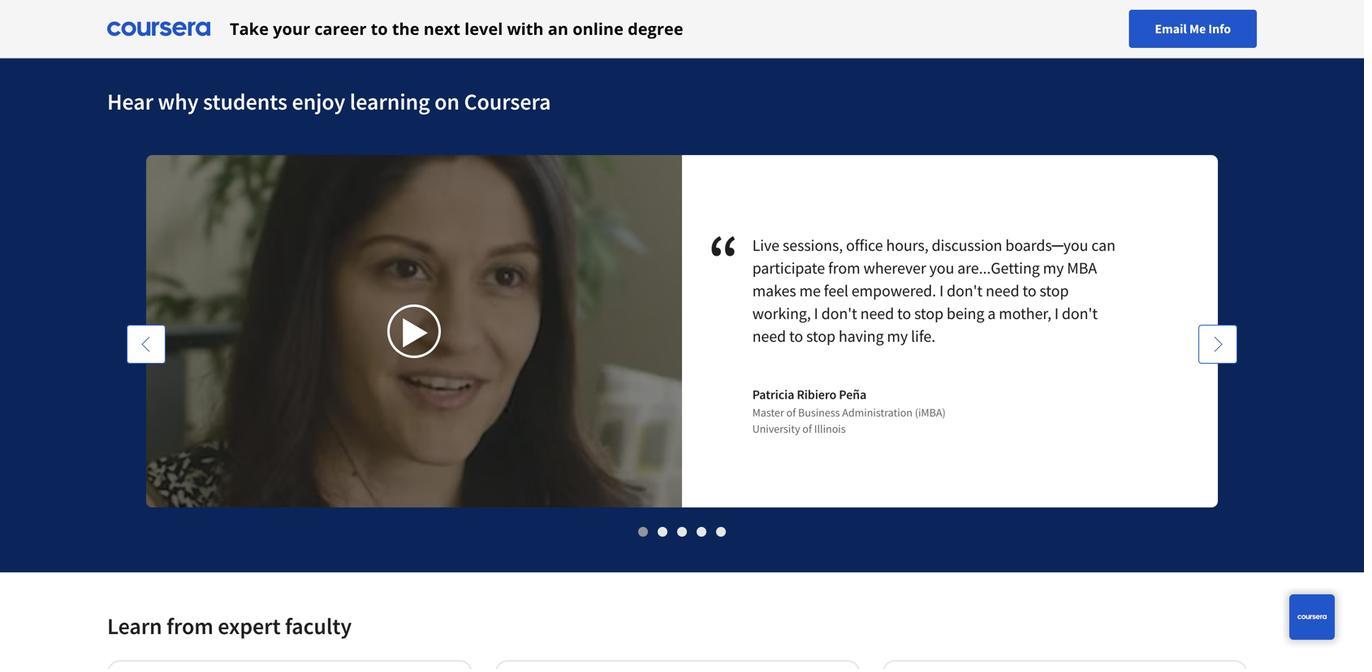 Task type: locate. For each thing, give the bounding box(es) containing it.
stop left having
[[807, 326, 836, 346]]

0 horizontal spatial my
[[887, 326, 908, 346]]

learn from expert faculty
[[107, 612, 352, 641]]

2 vertical spatial stop
[[807, 326, 836, 346]]

sessions,
[[783, 235, 843, 256]]

i down me
[[814, 303, 819, 324]]

need down are...getting
[[986, 281, 1020, 301]]

discussion
[[932, 235, 1003, 256]]

live sessions, office hours, discussion boards─you can participate from wherever you are...getting my mba makes me feel empowered. i don't need to stop working, i don't need to stop being a mother, i don't need to stop having my life.
[[753, 235, 1116, 346]]

of
[[787, 405, 796, 420], [803, 422, 812, 436]]

(imba)
[[915, 405, 946, 420]]

1 vertical spatial need
[[861, 303, 895, 324]]

me
[[1190, 21, 1207, 37]]

i down you
[[940, 281, 944, 301]]

1 horizontal spatial stop
[[915, 303, 944, 324]]

of down business
[[803, 422, 812, 436]]

0 vertical spatial need
[[986, 281, 1020, 301]]

expert
[[218, 612, 281, 641]]

participate
[[753, 258, 825, 278]]

need up having
[[861, 303, 895, 324]]

level
[[465, 17, 503, 40]]

1 vertical spatial from
[[167, 612, 213, 641]]

coursera image
[[107, 16, 210, 42]]

stop down the mba
[[1040, 281, 1069, 301]]

from up feel
[[829, 258, 861, 278]]

0 horizontal spatial from
[[167, 612, 213, 641]]

illinois
[[815, 422, 846, 436]]

of up university
[[787, 405, 796, 420]]

your
[[273, 17, 310, 40]]

2 vertical spatial need
[[753, 326, 786, 346]]

from right 'learn'
[[167, 612, 213, 641]]

i right mother,
[[1055, 303, 1059, 324]]

office
[[847, 235, 883, 256]]

are...getting
[[958, 258, 1040, 278]]

1 horizontal spatial from
[[829, 258, 861, 278]]

ribiero
[[797, 387, 837, 403]]

next image
[[1210, 336, 1227, 353]]

makes
[[753, 281, 797, 301]]

0 vertical spatial of
[[787, 405, 796, 420]]

to up mother,
[[1023, 281, 1037, 301]]

don't down the mba
[[1062, 303, 1098, 324]]

0 vertical spatial from
[[829, 258, 861, 278]]

previous image
[[138, 336, 154, 353]]

you
[[930, 258, 955, 278]]

don't
[[947, 281, 983, 301], [822, 303, 858, 324], [1062, 303, 1098, 324]]

master
[[753, 405, 785, 420]]

a
[[988, 303, 996, 324]]

from
[[829, 258, 861, 278], [167, 612, 213, 641]]

1 horizontal spatial my
[[1044, 258, 1064, 278]]

learning
[[350, 87, 430, 116]]

to
[[371, 17, 388, 40], [1023, 281, 1037, 301], [898, 303, 912, 324], [790, 326, 804, 346]]

0 horizontal spatial stop
[[807, 326, 836, 346]]

hours,
[[887, 235, 929, 256]]

next
[[424, 17, 461, 40]]

my
[[1044, 258, 1064, 278], [887, 326, 908, 346]]

business
[[799, 405, 840, 420]]

university
[[753, 422, 801, 436]]

email me info
[[1156, 21, 1232, 37]]

learn
[[107, 612, 162, 641]]

the
[[392, 17, 420, 40]]

i
[[940, 281, 944, 301], [814, 303, 819, 324], [1055, 303, 1059, 324]]

need down working,
[[753, 326, 786, 346]]

feel
[[824, 281, 849, 301]]

my left life.
[[887, 326, 908, 346]]

don't down feel
[[822, 303, 858, 324]]

need
[[986, 281, 1020, 301], [861, 303, 895, 324], [753, 326, 786, 346]]

mother,
[[999, 303, 1052, 324]]

me
[[800, 281, 821, 301]]

don't up being
[[947, 281, 983, 301]]

my down boards─you
[[1044, 258, 1064, 278]]

an
[[548, 17, 569, 40]]

stop up life.
[[915, 303, 944, 324]]

faculty
[[285, 612, 352, 641]]

hear
[[107, 87, 153, 116]]

stop
[[1040, 281, 1069, 301], [915, 303, 944, 324], [807, 326, 836, 346]]

1 vertical spatial of
[[803, 422, 812, 436]]

take your career to the next level with an online degree
[[230, 17, 684, 40]]

"
[[708, 217, 753, 299]]

2 horizontal spatial stop
[[1040, 281, 1069, 301]]

degree
[[628, 17, 684, 40]]



Task type: describe. For each thing, give the bounding box(es) containing it.
from inside the "live sessions, office hours, discussion boards─you can participate from wherever you are...getting my mba makes me feel empowered. i don't need to stop working, i don't need to stop being a mother, i don't need to stop having my life."
[[829, 258, 861, 278]]

live
[[753, 235, 780, 256]]

online
[[573, 17, 624, 40]]

1 horizontal spatial of
[[803, 422, 812, 436]]

2 horizontal spatial don't
[[1062, 303, 1098, 324]]

enjoy
[[292, 87, 346, 116]]

administration
[[843, 405, 913, 420]]

wherever
[[864, 258, 927, 278]]

to down working,
[[790, 326, 804, 346]]

with
[[507, 17, 544, 40]]

1 horizontal spatial don't
[[947, 281, 983, 301]]

boards─you
[[1006, 235, 1089, 256]]

1 vertical spatial my
[[887, 326, 908, 346]]

having
[[839, 326, 884, 346]]

working,
[[753, 303, 811, 324]]

empowered.
[[852, 281, 937, 301]]

0 vertical spatial stop
[[1040, 281, 1069, 301]]

mba
[[1068, 258, 1098, 278]]

life.
[[912, 326, 936, 346]]

0 horizontal spatial i
[[814, 303, 819, 324]]

can
[[1092, 235, 1116, 256]]

to left the 'the'
[[371, 17, 388, 40]]

hear why students enjoy learning on coursera
[[107, 87, 551, 116]]

1 horizontal spatial i
[[940, 281, 944, 301]]

2 horizontal spatial need
[[986, 281, 1020, 301]]

filled play image
[[401, 318, 431, 348]]

peña
[[839, 387, 867, 403]]

students
[[203, 87, 288, 116]]

0 horizontal spatial of
[[787, 405, 796, 420]]

1 vertical spatial stop
[[915, 303, 944, 324]]

on
[[435, 87, 460, 116]]

info
[[1209, 21, 1232, 37]]

take
[[230, 17, 269, 40]]

slides element
[[107, 523, 1258, 540]]

1 horizontal spatial need
[[861, 303, 895, 324]]

being
[[947, 303, 985, 324]]

email
[[1156, 21, 1188, 37]]

coursera
[[464, 87, 551, 116]]

0 horizontal spatial don't
[[822, 303, 858, 324]]

previous testimonial element
[[127, 325, 166, 669]]

to down empowered.
[[898, 303, 912, 324]]

career
[[315, 17, 367, 40]]

email me info button
[[1130, 10, 1258, 48]]

why
[[158, 87, 199, 116]]

next testimonial element
[[1199, 325, 1238, 669]]

0 vertical spatial my
[[1044, 258, 1064, 278]]

0 horizontal spatial need
[[753, 326, 786, 346]]

patricia
[[753, 387, 795, 403]]

patricia ribiero peña master of business administration (imba) university of illinois
[[753, 387, 946, 436]]

2 horizontal spatial i
[[1055, 303, 1059, 324]]



Task type: vqa. For each thing, say whether or not it's contained in the screenshot.
the
yes



